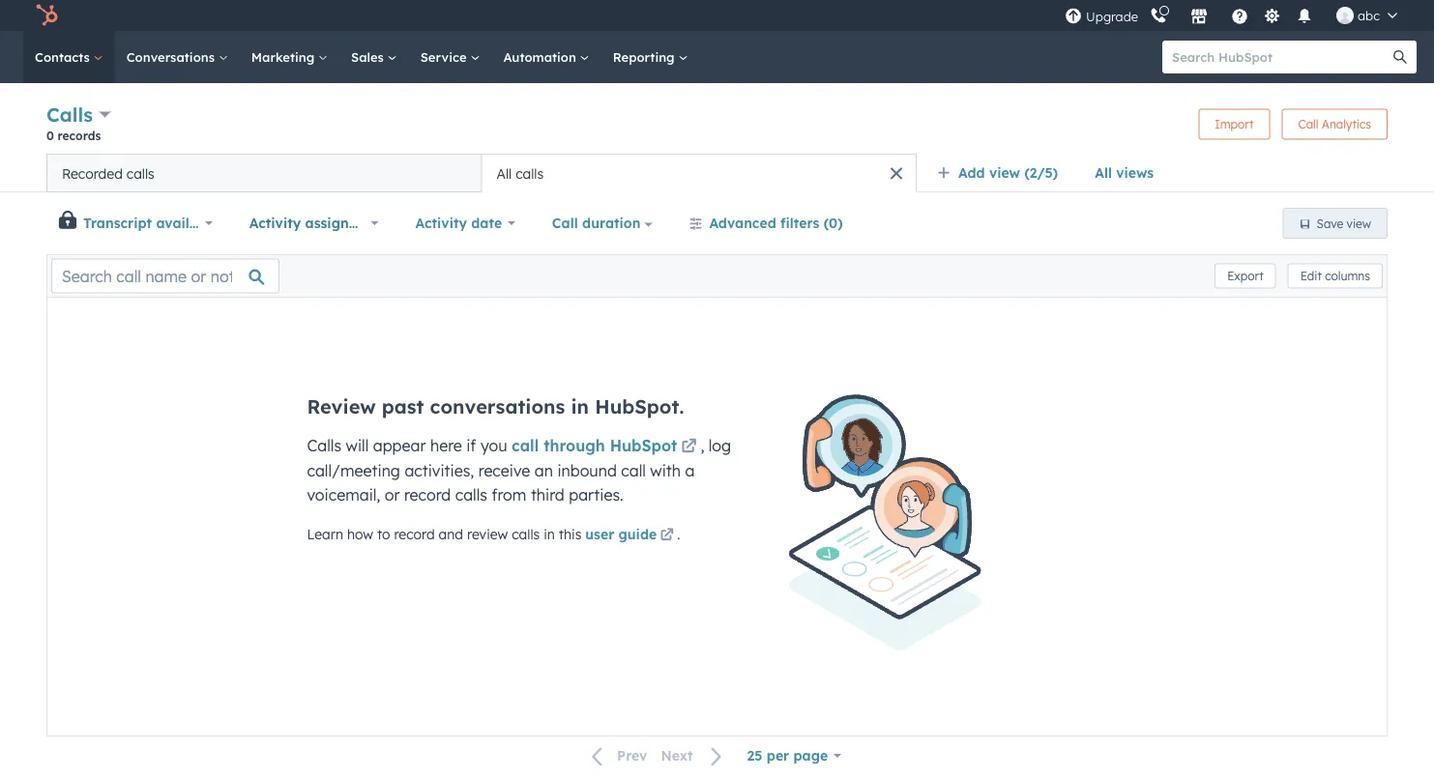 Task type: vqa. For each thing, say whether or not it's contained in the screenshot.
tab list
no



Task type: locate. For each thing, give the bounding box(es) containing it.
activity date button
[[403, 204, 528, 243]]

save view button
[[1283, 208, 1388, 239]]

next button
[[654, 744, 735, 770]]

in left this
[[544, 526, 555, 543]]

view inside 'button'
[[1347, 216, 1372, 231]]

search button
[[1384, 41, 1417, 74]]

gary orlando image
[[1337, 7, 1354, 24]]

all for all views
[[1095, 164, 1112, 181]]

link opens in a new window image
[[681, 436, 697, 459], [681, 440, 697, 456], [660, 525, 674, 548], [660, 530, 674, 543]]

transcript available
[[83, 215, 219, 232]]

menu containing abc
[[1063, 0, 1411, 31]]

assigned
[[305, 215, 366, 232]]

call inside banner
[[1299, 117, 1319, 132]]

notifications button
[[1289, 0, 1321, 31]]

filters
[[781, 215, 820, 232]]

0 horizontal spatial in
[[544, 526, 555, 543]]

calling icon button
[[1143, 3, 1175, 28]]

1 vertical spatial in
[[544, 526, 555, 543]]

,
[[701, 436, 705, 456]]

1 horizontal spatial activity
[[415, 215, 467, 232]]

review
[[307, 395, 376, 419]]

available
[[156, 215, 219, 232]]

learn how to record and review calls in this
[[307, 526, 586, 543]]

1 horizontal spatial calls
[[307, 436, 342, 456]]

you
[[481, 436, 507, 456]]

view for add
[[990, 164, 1021, 181]]

columns
[[1325, 269, 1371, 283]]

1 vertical spatial record
[[394, 526, 435, 543]]

guide
[[619, 526, 657, 543]]

0 horizontal spatial view
[[990, 164, 1021, 181]]

call left the analytics
[[1299, 117, 1319, 132]]

call
[[512, 436, 539, 456], [621, 461, 646, 481]]

settings image
[[1264, 8, 1281, 26]]

to for how
[[377, 526, 390, 543]]

activity
[[249, 215, 301, 232], [415, 215, 467, 232]]

edit columns
[[1301, 269, 1371, 283]]

all views link
[[1083, 154, 1167, 193]]

Search call name or notes search field
[[51, 259, 280, 294]]

1 horizontal spatial call
[[1299, 117, 1319, 132]]

0 vertical spatial calls
[[46, 103, 93, 127]]

call down hubspot
[[621, 461, 646, 481]]

all views
[[1095, 164, 1154, 181]]

activity for activity date
[[415, 215, 467, 232]]

activity for activity assigned to
[[249, 215, 301, 232]]

.
[[677, 526, 680, 543]]

1 horizontal spatial call
[[621, 461, 646, 481]]

(0)
[[824, 215, 843, 232]]

1 vertical spatial to
[[377, 526, 390, 543]]

0 horizontal spatial activity
[[249, 215, 301, 232]]

hubspot.
[[595, 395, 684, 419]]

to for assigned
[[370, 215, 384, 232]]

0 horizontal spatial all
[[497, 165, 512, 182]]

conversations link
[[115, 31, 240, 83]]

view inside popup button
[[990, 164, 1021, 181]]

user
[[586, 526, 615, 543]]

to right the how
[[377, 526, 390, 543]]

in up through
[[571, 395, 589, 419]]

view right the save
[[1347, 216, 1372, 231]]

calls
[[127, 165, 155, 182], [516, 165, 544, 182], [455, 486, 488, 505], [512, 526, 540, 543]]

calls inside popup button
[[46, 103, 93, 127]]

calls button
[[46, 101, 111, 129]]

sales
[[351, 49, 388, 65]]

1 vertical spatial call
[[552, 215, 578, 232]]

help image
[[1232, 9, 1249, 26]]

calls left will on the bottom left
[[307, 436, 342, 456]]

with
[[650, 461, 681, 481]]

upgrade image
[[1065, 8, 1083, 26]]

0 horizontal spatial calls
[[46, 103, 93, 127]]

in
[[571, 395, 589, 419], [544, 526, 555, 543]]

advanced filters (0) button
[[677, 204, 856, 243]]

pagination navigation
[[580, 744, 735, 770]]

recorded calls button
[[46, 154, 482, 193]]

past
[[382, 395, 424, 419]]

recorded calls
[[62, 165, 155, 182]]

all inside button
[[497, 165, 512, 182]]

calls will appear here if you
[[307, 436, 512, 456]]

add view (2/5)
[[959, 164, 1058, 181]]

activity down the recorded calls button
[[249, 215, 301, 232]]

calls for calls will appear here if you
[[307, 436, 342, 456]]

call through hubspot link
[[512, 436, 701, 459]]

save
[[1317, 216, 1344, 231]]

search image
[[1394, 50, 1408, 64]]

menu
[[1063, 0, 1411, 31]]

activity left date
[[415, 215, 467, 232]]

call left duration
[[552, 215, 578, 232]]

import button
[[1199, 109, 1271, 140]]

receive
[[479, 461, 530, 481]]

activity assigned to
[[249, 215, 384, 232]]

1 all from the left
[[1095, 164, 1112, 181]]

call inside ", log call/meeting activities, receive an inbound call with a voicemail, or record calls from third parties."
[[621, 461, 646, 481]]

through
[[544, 436, 605, 456]]

0 horizontal spatial call
[[552, 215, 578, 232]]

to inside popup button
[[370, 215, 384, 232]]

page
[[794, 748, 828, 765]]

0 vertical spatial in
[[571, 395, 589, 419]]

all up date
[[497, 165, 512, 182]]

0
[[46, 128, 54, 143]]

1 horizontal spatial all
[[1095, 164, 1112, 181]]

1 vertical spatial call
[[621, 461, 646, 481]]

calls right recorded in the left top of the page
[[127, 165, 155, 182]]

and
[[439, 526, 463, 543]]

1 vertical spatial view
[[1347, 216, 1372, 231]]

hubspot
[[610, 436, 678, 456]]

all left views
[[1095, 164, 1112, 181]]

calls up the 0 records at the left of the page
[[46, 103, 93, 127]]

recorded
[[62, 165, 123, 182]]

view right add
[[990, 164, 1021, 181]]

to right assigned in the top of the page
[[370, 215, 384, 232]]

service link
[[409, 31, 492, 83]]

1 activity from the left
[[249, 215, 301, 232]]

third
[[531, 486, 565, 505]]

0 vertical spatial call
[[1299, 117, 1319, 132]]

record
[[404, 486, 451, 505], [394, 526, 435, 543]]

0 vertical spatial call
[[512, 436, 539, 456]]

calls left from
[[455, 486, 488, 505]]

user guide link
[[586, 525, 677, 548]]

hubspot image
[[35, 4, 58, 27]]

record down activities,
[[404, 486, 451, 505]]

here
[[430, 436, 462, 456]]

marketplaces image
[[1191, 9, 1208, 26]]

all
[[1095, 164, 1112, 181], [497, 165, 512, 182]]

all for all calls
[[497, 165, 512, 182]]

a
[[685, 461, 695, 481]]

all calls button
[[482, 154, 917, 193]]

(2/5)
[[1025, 164, 1058, 181]]

reporting link
[[601, 31, 700, 83]]

call duration button
[[540, 204, 665, 243]]

add
[[959, 164, 985, 181]]

call up an
[[512, 436, 539, 456]]

all calls
[[497, 165, 544, 182]]

0 vertical spatial record
[[404, 486, 451, 505]]

calls for calls
[[46, 103, 93, 127]]

call through hubspot
[[512, 436, 678, 456]]

0 horizontal spatial call
[[512, 436, 539, 456]]

view for save
[[1347, 216, 1372, 231]]

0 vertical spatial to
[[370, 215, 384, 232]]

export
[[1228, 269, 1264, 283]]

contacts
[[35, 49, 94, 65]]

sales link
[[340, 31, 409, 83]]

link opens in a new window image inside the user guide link
[[660, 530, 674, 543]]

2 activity from the left
[[415, 215, 467, 232]]

advanced filters (0)
[[709, 215, 843, 232]]

0 records
[[46, 128, 101, 143]]

1 vertical spatial calls
[[307, 436, 342, 456]]

prev button
[[580, 744, 654, 770]]

2 all from the left
[[497, 165, 512, 182]]

call
[[1299, 117, 1319, 132], [552, 215, 578, 232]]

0 vertical spatial view
[[990, 164, 1021, 181]]

1 horizontal spatial view
[[1347, 216, 1372, 231]]

record left and
[[394, 526, 435, 543]]

call inside 'button'
[[552, 215, 578, 232]]



Task type: describe. For each thing, give the bounding box(es) containing it.
, log call/meeting activities, receive an inbound call with a voicemail, or record calls from third parties.
[[307, 436, 731, 505]]

25 per page button
[[735, 737, 854, 776]]

inbound
[[558, 461, 617, 481]]

records
[[58, 128, 101, 143]]

activity assigned to button
[[237, 204, 391, 243]]

automation
[[503, 49, 580, 65]]

or
[[385, 486, 400, 505]]

analytics
[[1322, 117, 1372, 132]]

link opens in a new window image inside the call through hubspot link
[[681, 440, 697, 456]]

edit
[[1301, 269, 1322, 283]]

call analytics
[[1299, 117, 1372, 132]]

service
[[420, 49, 471, 65]]

notifications image
[[1296, 9, 1314, 26]]

help button
[[1224, 0, 1257, 31]]

learn
[[307, 526, 343, 543]]

next
[[661, 748, 693, 765]]

contacts link
[[23, 31, 115, 83]]

user guide
[[586, 526, 657, 543]]

record inside ", log call/meeting activities, receive an inbound call with a voicemail, or record calls from third parties."
[[404, 486, 451, 505]]

prev
[[617, 748, 648, 765]]

calls banner
[[46, 101, 1388, 154]]

edit columns button
[[1288, 264, 1383, 289]]

abc
[[1358, 7, 1380, 23]]

advanced
[[709, 215, 777, 232]]

reporting
[[613, 49, 679, 65]]

date
[[471, 215, 502, 232]]

duration
[[582, 215, 641, 232]]

log
[[709, 436, 731, 456]]

calling icon image
[[1150, 7, 1168, 25]]

activities,
[[405, 461, 474, 481]]

review past conversations in hubspot.
[[307, 395, 684, 419]]

marketing
[[251, 49, 318, 65]]

call/meeting
[[307, 461, 400, 481]]

automation link
[[492, 31, 601, 83]]

marketplaces button
[[1179, 0, 1220, 31]]

calls up the activity date popup button
[[516, 165, 544, 182]]

call duration
[[552, 215, 641, 232]]

calls inside ", log call/meeting activities, receive an inbound call with a voicemail, or record calls from third parties."
[[455, 486, 488, 505]]

25
[[747, 748, 763, 765]]

conversations
[[126, 49, 218, 65]]

how
[[347, 526, 373, 543]]

this
[[559, 526, 582, 543]]

will
[[346, 436, 369, 456]]

import
[[1215, 117, 1254, 132]]

call for call duration
[[552, 215, 578, 232]]

an
[[535, 461, 553, 481]]

calls right review
[[512, 526, 540, 543]]

activity date
[[415, 215, 502, 232]]

transcript available button
[[78, 204, 225, 243]]

if
[[466, 436, 476, 456]]

call for call analytics
[[1299, 117, 1319, 132]]

review
[[467, 526, 508, 543]]

conversations
[[430, 395, 565, 419]]

1 horizontal spatial in
[[571, 395, 589, 419]]

marketing link
[[240, 31, 340, 83]]

views
[[1117, 164, 1154, 181]]

save view
[[1317, 216, 1372, 231]]

export button
[[1215, 264, 1277, 289]]

hubspot link
[[23, 4, 73, 27]]

parties.
[[569, 486, 624, 505]]

from
[[492, 486, 527, 505]]

Search HubSpot search field
[[1163, 41, 1400, 74]]

25 per page
[[747, 748, 828, 765]]

call analytics link
[[1282, 109, 1388, 140]]

appear
[[373, 436, 426, 456]]

add view (2/5) button
[[925, 154, 1083, 193]]



